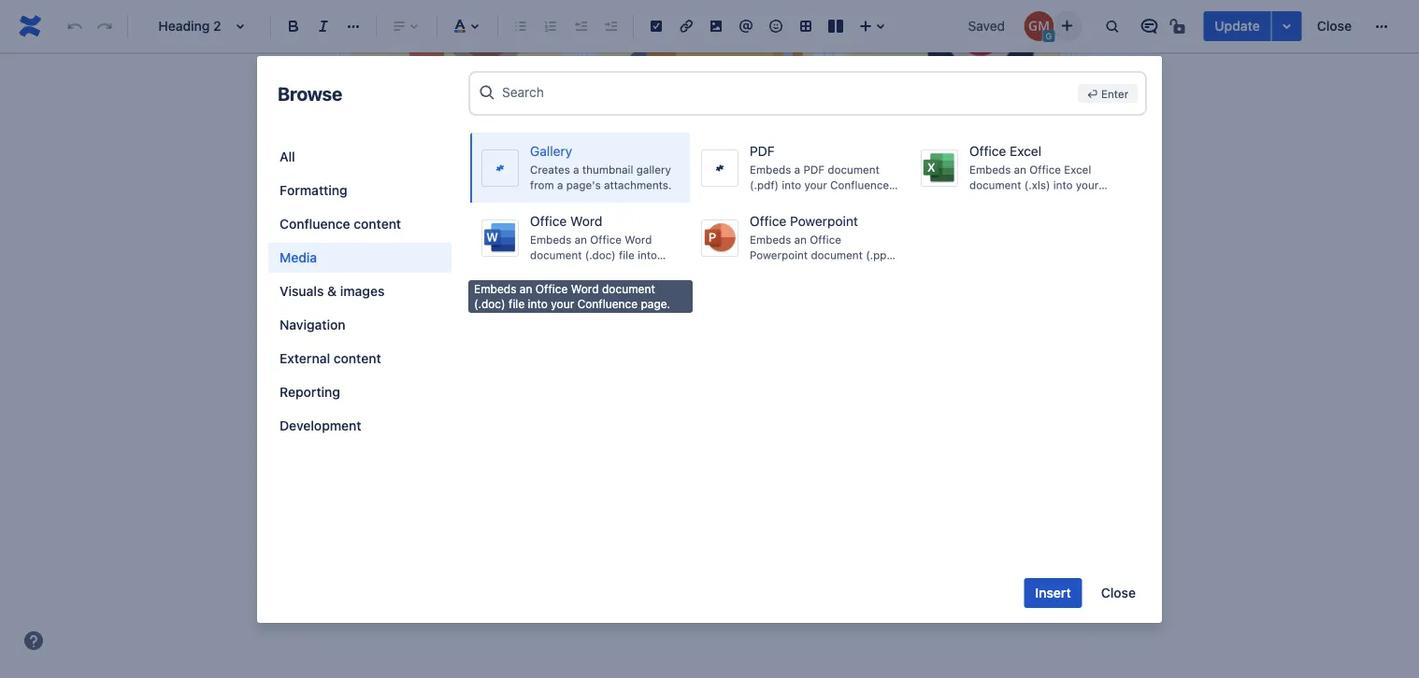 Task type: locate. For each thing, give the bounding box(es) containing it.
0 vertical spatial close
[[1317, 18, 1352, 34]]

embeds an office word document (.doc) file into your confluence page.
[[474, 283, 670, 310]]

embeds up team
[[530, 233, 572, 246]]

confluence
[[830, 178, 889, 192], [969, 194, 1028, 207], [280, 216, 350, 232], [556, 264, 615, 277], [798, 264, 857, 277], [577, 297, 638, 310]]

0 horizontal spatial excel
[[1010, 143, 1041, 159]]

an down page's
[[575, 233, 587, 246]]

insert
[[1035, 586, 1071, 601]]

1 vertical spatial here
[[798, 286, 828, 304]]

automatically
[[654, 286, 743, 304]]

0 vertical spatial close button
[[1306, 11, 1363, 41]]

1 horizontal spatial close
[[1317, 18, 1352, 34]]

an
[[1014, 163, 1026, 176], [575, 233, 587, 246], [794, 233, 807, 246], [520, 283, 532, 296]]

external
[[280, 351, 330, 366]]

link image
[[675, 15, 697, 37]]

enter
[[1101, 87, 1128, 100]]

into left news.
[[528, 297, 548, 310]]

0 vertical spatial content
[[354, 216, 401, 232]]

to right links at the left of page
[[681, 181, 695, 199]]

pdf
[[750, 143, 775, 159], [803, 163, 825, 176]]

confluence content
[[280, 216, 401, 232]]

here left once
[[798, 286, 828, 304]]

excel down ⏎
[[1064, 163, 1091, 176]]

news
[[397, 250, 439, 270]]

document for office excel
[[969, 178, 1021, 192]]

document inside office word embeds an office word document (.doc) file into your confluence page.
[[530, 249, 582, 262]]

0 vertical spatial to
[[681, 181, 695, 199]]

confluence inside the office powerpoint embeds an office powerpoint document (.ppt) into your confluence page.
[[798, 264, 857, 277]]

word down attachments. at the left
[[625, 233, 652, 246]]

create
[[351, 286, 395, 304]]

italic ⌘i image
[[312, 15, 335, 37]]

close right adjust update settings image
[[1317, 18, 1352, 34]]

1 vertical spatial excel
[[1064, 163, 1091, 176]]

0 horizontal spatial pdf
[[750, 143, 775, 159]]

pdf up the office powerpoint embeds an office powerpoint document (.ppt) into your confluence page.
[[803, 163, 825, 176]]

content down formatting button
[[354, 216, 401, 232]]

1 horizontal spatial close button
[[1306, 11, 1363, 41]]

adjust update settings image
[[1276, 15, 1298, 37]]

embeds up appear at the right top
[[750, 233, 791, 246]]

your up appear at the right top
[[772, 264, 795, 277]]

0 vertical spatial here
[[970, 181, 1001, 199]]

close right insert
[[1101, 586, 1136, 601]]

bold ⌘b image
[[282, 15, 305, 37]]

0 vertical spatial team
[[908, 146, 951, 166]]

1 vertical spatial team
[[351, 250, 393, 270]]

excel up (.xls)
[[1010, 143, 1041, 159]]

from
[[530, 178, 554, 192]]

add down all button
[[365, 177, 392, 194]]

0 horizontal spatial team
[[351, 250, 393, 270]]

your
[[804, 178, 827, 192], [1076, 178, 1099, 192], [530, 264, 553, 277], [772, 264, 795, 277], [551, 297, 574, 310]]

1 vertical spatial file
[[509, 297, 525, 310]]

office word embeds an office word document (.doc) file into your confluence page.
[[530, 214, 657, 277]]

page. down the (.pdf)
[[750, 194, 779, 207]]

close button right adjust update settings image
[[1306, 11, 1363, 41]]

your up team
[[530, 264, 553, 277]]

an inside office word embeds an office word document (.doc) file into your confluence page.
[[575, 233, 587, 246]]

development
[[280, 418, 361, 434]]

page. inside embeds an office word document (.doc) file into your confluence page.
[[641, 297, 670, 310]]

close for rightmost close button
[[1317, 18, 1352, 34]]

1 vertical spatial to
[[478, 286, 491, 304]]

word
[[570, 214, 602, 229], [625, 233, 652, 246], [571, 283, 599, 296]]

powerpoint
[[790, 214, 858, 229], [750, 249, 808, 262]]

post
[[444, 286, 474, 304]]

visuals
[[280, 284, 324, 299]]

page. inside pdf embeds a pdf document (.pdf) into your confluence page.
[[750, 194, 779, 207]]

confluence inside pdf embeds a pdf document (.pdf) into your confluence page.
[[830, 178, 889, 192]]

document
[[828, 163, 879, 176], [969, 178, 1021, 192], [530, 249, 582, 262], [811, 249, 863, 262], [602, 283, 655, 296]]

0 horizontal spatial close
[[1101, 586, 1136, 601]]

office up list them here
[[969, 143, 1006, 159]]

a
[[573, 163, 579, 176], [794, 163, 800, 176], [557, 178, 563, 192], [399, 286, 407, 304]]

to
[[681, 181, 695, 199], [478, 286, 491, 304]]

page. up will
[[618, 264, 647, 277]]

mention image
[[735, 15, 757, 37]]

table image
[[795, 15, 817, 37]]

embeds inside office excel embeds an office excel document (.xls) into your confluence page.
[[969, 163, 1011, 176]]

0 horizontal spatial here
[[798, 286, 828, 304]]

numbered list ⌘⇧7 image
[[539, 15, 562, 37]]

an inside the office powerpoint embeds an office powerpoint document (.ppt) into your confluence page.
[[794, 233, 807, 246]]

into inside the office powerpoint embeds an office powerpoint document (.ppt) into your confluence page.
[[750, 264, 769, 277]]

notes
[[718, 145, 762, 165], [757, 181, 795, 199]]

file inside embeds an office word document (.doc) file into your confluence page.
[[509, 297, 525, 310]]

add down thumbnail
[[617, 181, 644, 199]]

word down page's
[[570, 214, 602, 229]]

(.doc) right post
[[474, 297, 505, 310]]

(.pdf)
[[750, 178, 779, 192]]

powerpoint down pdf embeds a pdf document (.pdf) into your confluence page.
[[790, 214, 858, 229]]

embeds
[[750, 163, 791, 176], [969, 163, 1011, 176], [530, 233, 572, 246], [750, 233, 791, 246], [474, 283, 516, 296]]

list them here
[[904, 181, 1001, 199]]

embeds right post
[[474, 283, 516, 296]]

content down 'navigation' button
[[334, 351, 381, 366]]

0 horizontal spatial (.doc)
[[474, 297, 505, 310]]

0 horizontal spatial to
[[478, 286, 491, 304]]

embeds up list them here
[[969, 163, 1011, 176]]

visuals & images
[[280, 284, 385, 299]]

confluence inside embeds an office word document (.doc) file into your confluence page.
[[577, 297, 638, 310]]

your inside the office powerpoint embeds an office powerpoint document (.ppt) into your confluence page.
[[772, 264, 795, 277]]

office
[[969, 143, 1006, 159], [1029, 163, 1061, 176], [530, 214, 567, 229], [750, 214, 786, 229], [590, 233, 622, 246], [810, 233, 841, 246], [535, 283, 568, 296]]

powerpoint up appear at the right top
[[750, 249, 808, 262]]

1 horizontal spatial here
[[970, 181, 1001, 199]]

development button
[[268, 411, 452, 441]]

here down goals
[[970, 181, 1001, 199]]

a up page's
[[573, 163, 579, 176]]

⏎ enter
[[1087, 87, 1128, 100]]

a left blog
[[399, 286, 407, 304]]

document inside office excel embeds an office excel document (.xls) into your confluence page.
[[969, 178, 1021, 192]]

once
[[832, 286, 865, 304]]

into inside office excel embeds an office excel document (.xls) into your confluence page.
[[1053, 178, 1073, 192]]

1 horizontal spatial team
[[908, 146, 951, 166]]

new
[[489, 177, 516, 194]]

browse
[[278, 82, 342, 104]]

content for confluence content
[[354, 216, 401, 232]]

onboarding faqs
[[390, 141, 528, 161]]

close
[[1317, 18, 1352, 34], [1101, 586, 1136, 601]]

insert button
[[1024, 579, 1082, 609]]

team up list
[[908, 146, 951, 166]]

close button
[[1306, 11, 1363, 41], [1090, 579, 1147, 609]]

excel
[[1010, 143, 1041, 159], [1064, 163, 1091, 176]]

1 horizontal spatial pdf
[[803, 163, 825, 176]]

notes right meeting
[[757, 181, 795, 199]]

external content
[[280, 351, 381, 366]]

team
[[908, 146, 951, 166], [351, 250, 393, 270]]

document for office powerpoint
[[811, 249, 863, 262]]

1 vertical spatial (.doc)
[[474, 297, 505, 310]]

redo ⌘⇧z image
[[93, 15, 116, 37]]

page. down (.ppt)
[[860, 264, 889, 277]]

1 horizontal spatial add
[[617, 181, 644, 199]]

reporting
[[280, 385, 340, 400]]

into right the (.pdf)
[[782, 178, 801, 192]]

a down the search "field"
[[794, 163, 800, 176]]

0 vertical spatial (.doc)
[[585, 249, 616, 262]]

embeds for office powerpoint
[[750, 233, 791, 246]]

content for external content
[[334, 351, 381, 366]]

gallery creates a thumbnail gallery from a page's attachments.
[[530, 143, 672, 192]]

office up (.xls)
[[1029, 163, 1061, 176]]

(.doc) up news.
[[585, 249, 616, 262]]

page. down (.xls)
[[1031, 194, 1060, 207]]

file left team
[[509, 297, 525, 310]]

notes up meeting
[[718, 145, 762, 165]]

navigation button
[[268, 310, 452, 340]]

pdf up the (.pdf)
[[750, 143, 775, 159]]

into up appear at the right top
[[750, 264, 769, 277]]

1 vertical spatial close
[[1101, 586, 1136, 601]]

an inside embeds an office word document (.doc) file into your confluence page.
[[520, 283, 532, 296]]

all button
[[268, 142, 452, 172]]

action item image
[[645, 15, 667, 37]]

your right share
[[551, 297, 574, 310]]

navigation
[[280, 317, 346, 333]]

1 vertical spatial content
[[334, 351, 381, 366]]

document inside the office powerpoint embeds an office powerpoint document (.ppt) into your confluence page.
[[811, 249, 863, 262]]

outdent ⇧tab image
[[569, 15, 592, 37]]

embeds inside embeds an office word document (.doc) file into your confluence page.
[[474, 283, 516, 296]]

⏎
[[1087, 87, 1098, 100]]

content
[[354, 216, 401, 232], [334, 351, 381, 366]]

embeds for office word
[[530, 233, 572, 246]]

add for onboarding faqs
[[365, 177, 392, 194]]

blog
[[378, 364, 420, 389]]

file up "it"
[[619, 249, 635, 262]]

confluence image
[[15, 11, 45, 41], [15, 11, 45, 41]]

team up images
[[351, 250, 393, 270]]

file inside office word embeds an office word document (.doc) file into your confluence page.
[[619, 249, 635, 262]]

an inside office excel embeds an office excel document (.xls) into your confluence page.
[[1014, 163, 1026, 176]]

images
[[340, 284, 385, 299]]

2 vertical spatial word
[[571, 283, 599, 296]]

(.doc)
[[585, 249, 616, 262], [474, 297, 505, 310]]

0 vertical spatial file
[[619, 249, 635, 262]]

into right (.xls)
[[1053, 178, 1073, 192]]

attachments.
[[604, 178, 672, 192]]

team news
[[351, 250, 439, 270]]

formatting button
[[268, 176, 452, 206]]

page's
[[566, 178, 601, 192]]

embeds up the (.pdf)
[[750, 163, 791, 176]]

meeting
[[699, 181, 753, 199]]

office up news.
[[590, 233, 622, 246]]

page.
[[750, 194, 779, 207], [1031, 194, 1060, 207], [618, 264, 647, 277], [860, 264, 889, 277], [641, 297, 670, 310]]

your right the (.pdf)
[[804, 178, 827, 192]]

0 horizontal spatial add
[[365, 177, 392, 194]]

add links to meeting notes
[[617, 181, 795, 199]]

embeds inside office word embeds an office word document (.doc) file into your confluence page.
[[530, 233, 572, 246]]

an down pdf embeds a pdf document (.pdf) into your confluence page.
[[794, 233, 807, 246]]

1 vertical spatial close button
[[1090, 579, 1147, 609]]

a right from
[[557, 178, 563, 192]]

close inside browse dialog
[[1101, 586, 1136, 601]]

page. right "it"
[[641, 297, 670, 310]]

giulia masi image
[[1024, 11, 1054, 41]]

0 vertical spatial pdf
[[750, 143, 775, 159]]

1 horizontal spatial (.doc)
[[585, 249, 616, 262]]

add
[[365, 177, 392, 194], [617, 181, 644, 199]]

0 horizontal spatial file
[[509, 297, 525, 310]]

close button right the insert "button"
[[1090, 579, 1147, 609]]

office right share
[[535, 283, 568, 296]]

formatting
[[280, 183, 347, 198]]

into up will
[[638, 249, 657, 262]]

an up (.xls)
[[1014, 163, 1026, 176]]

1 vertical spatial pdf
[[803, 163, 825, 176]]

embeds inside the office powerpoint embeds an office powerpoint document (.ppt) into your confluence page.
[[750, 233, 791, 246]]

office down the (.pdf)
[[750, 214, 786, 229]]

goals
[[955, 146, 997, 166]]

here
[[970, 181, 1001, 199], [798, 286, 828, 304]]

1 horizontal spatial file
[[619, 249, 635, 262]]

&
[[327, 284, 337, 299]]

content inside external content button
[[334, 351, 381, 366]]

an left team
[[520, 283, 532, 296]]

your inside office excel embeds an office excel document (.xls) into your confluence page.
[[1076, 178, 1099, 192]]

to right post
[[478, 286, 491, 304]]

word right team
[[571, 283, 599, 296]]

resources
[[396, 177, 462, 194]]

a inside pdf embeds a pdf document (.pdf) into your confluence page.
[[794, 163, 800, 176]]

will
[[629, 286, 650, 304]]

share
[[495, 286, 532, 304]]

(.doc) inside office word embeds an office word document (.doc) file into your confluence page.
[[585, 249, 616, 262]]

your right (.xls)
[[1076, 178, 1099, 192]]

content inside confluence content button
[[354, 216, 401, 232]]

media button
[[268, 243, 452, 273]]

media
[[280, 250, 317, 265]]



Task type: describe. For each thing, give the bounding box(es) containing it.
0 vertical spatial powerpoint
[[790, 214, 858, 229]]

add resources for new hires
[[365, 177, 553, 194]]

a inside text box
[[399, 286, 407, 304]]

your inside office word embeds an office word document (.doc) file into your confluence page.
[[530, 264, 553, 277]]

office excel embeds an office excel document (.xls) into your confluence page.
[[969, 143, 1099, 207]]

document inside pdf embeds a pdf document (.pdf) into your confluence page.
[[828, 163, 879, 176]]

an for excel
[[1014, 163, 1026, 176]]

gallery
[[636, 163, 671, 176]]

page. inside office excel embeds an office excel document (.xls) into your confluence page.
[[1031, 194, 1060, 207]]

an for powerpoint
[[794, 233, 807, 246]]

add for meeting notes
[[617, 181, 644, 199]]

confluence inside office excel embeds an office excel document (.xls) into your confluence page.
[[969, 194, 1028, 207]]

it
[[616, 286, 625, 304]]

gallery
[[530, 143, 572, 159]]

1 vertical spatial powerpoint
[[750, 249, 808, 262]]

blog stream
[[378, 364, 489, 389]]

0 horizontal spatial close button
[[1090, 579, 1147, 609]]

links
[[648, 181, 677, 199]]

external content button
[[268, 344, 452, 374]]

pdf embeds a pdf document (.pdf) into your confluence page.
[[750, 143, 889, 207]]

reporting button
[[268, 378, 452, 408]]

page. inside office word embeds an office word document (.doc) file into your confluence page.
[[618, 264, 647, 277]]

stream
[[424, 364, 489, 389]]

meeting
[[650, 145, 714, 165]]

office powerpoint embeds an office powerpoint document (.ppt) into your confluence page.
[[750, 214, 895, 277]]

team goals
[[908, 146, 997, 166]]

appear
[[747, 286, 794, 304]]

blog
[[411, 286, 440, 304]]

(.doc) inside embeds an office word document (.doc) file into your confluence page.
[[474, 297, 505, 310]]

create a blog post to share team news. it will automatically appear here once it's published.
[[351, 286, 961, 304]]

word inside embeds an office word document (.doc) file into your confluence page.
[[571, 283, 599, 296]]

1 horizontal spatial excel
[[1064, 163, 1091, 176]]

team for team news
[[351, 250, 393, 270]]

meeting notes
[[650, 145, 762, 165]]

your inside embeds an office word document (.doc) file into your confluence page.
[[551, 297, 574, 310]]

close for the left close button
[[1101, 586, 1136, 601]]

update button
[[1203, 11, 1271, 41]]

into inside pdf embeds a pdf document (.pdf) into your confluence page.
[[782, 178, 801, 192]]

visuals & images button
[[268, 277, 452, 307]]

confluence inside button
[[280, 216, 350, 232]]

your inside pdf embeds a pdf document (.pdf) into your confluence page.
[[804, 178, 827, 192]]

into inside embeds an office word document (.doc) file into your confluence page.
[[528, 297, 548, 310]]

embeds inside pdf embeds a pdf document (.pdf) into your confluence page.
[[750, 163, 791, 176]]

faqs
[[487, 141, 528, 161]]

team for team goals
[[908, 146, 951, 166]]

1 vertical spatial word
[[625, 233, 652, 246]]

office up once
[[810, 233, 841, 246]]

0 vertical spatial word
[[570, 214, 602, 229]]

it's
[[869, 286, 888, 304]]

advanced search image
[[478, 83, 496, 102]]

(.ppt)
[[866, 249, 895, 262]]

list
[[904, 181, 928, 199]]

page. inside the office powerpoint embeds an office powerpoint document (.ppt) into your confluence page.
[[860, 264, 889, 277]]

for
[[466, 177, 485, 194]]

1 vertical spatial notes
[[757, 181, 795, 199]]

update
[[1215, 18, 1260, 34]]

Main content area, start typing to enter text. text field
[[339, 0, 1072, 632]]

office down from
[[530, 214, 567, 229]]

search field
[[502, 75, 1070, 109]]

bullet list ⌘⇧8 image
[[509, 15, 532, 37]]

office inside embeds an office word document (.doc) file into your confluence page.
[[535, 283, 568, 296]]

add image, video, or file image
[[705, 15, 727, 37]]

embeds for office excel
[[969, 163, 1011, 176]]

news.
[[574, 286, 612, 304]]

onboarding
[[390, 141, 483, 161]]

undo ⌘z image
[[64, 15, 86, 37]]

1 horizontal spatial to
[[681, 181, 695, 199]]

confluence inside office word embeds an office word document (.doc) file into your confluence page.
[[556, 264, 615, 277]]

creates
[[530, 163, 570, 176]]

confluence content button
[[268, 209, 452, 239]]

all
[[280, 149, 295, 165]]

0 vertical spatial excel
[[1010, 143, 1041, 159]]

embeds an office word document (.doc) file into your confluence page. tooltip
[[468, 280, 693, 313]]

(.xls)
[[1024, 178, 1050, 192]]

browse dialog
[[257, 56, 1162, 624]]

them
[[932, 181, 967, 199]]

layouts image
[[825, 15, 847, 37]]

published.
[[892, 286, 961, 304]]

document inside embeds an office word document (.doc) file into your confluence page.
[[602, 283, 655, 296]]

emoji image
[[765, 15, 787, 37]]

hires
[[520, 177, 553, 194]]

an for word
[[575, 233, 587, 246]]

thumbnail
[[582, 163, 633, 176]]

0 vertical spatial notes
[[718, 145, 762, 165]]

team
[[536, 286, 570, 304]]

into inside office word embeds an office word document (.doc) file into your confluence page.
[[638, 249, 657, 262]]

document for office word
[[530, 249, 582, 262]]

saved
[[968, 18, 1005, 34]]

indent tab image
[[599, 15, 622, 37]]



Task type: vqa. For each thing, say whether or not it's contained in the screenshot.


